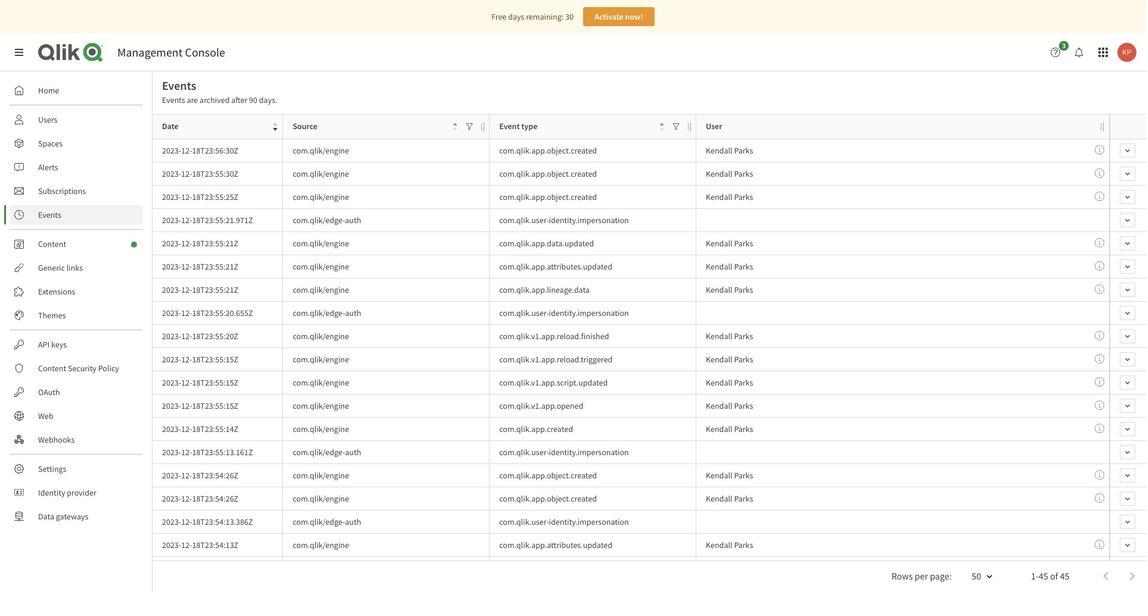 Task type: describe. For each thing, give the bounding box(es) containing it.
18t23:55:14z
[[192, 424, 238, 435]]

9 kendall from the top
[[706, 378, 733, 389]]

9 2023- from the top
[[162, 331, 181, 342]]

source button
[[293, 119, 458, 135]]

date button
[[162, 119, 278, 135]]

11 com.qlik/engine from the top
[[293, 424, 349, 435]]

rows per page:
[[892, 571, 952, 583]]

12 kendall parks from the top
[[706, 471, 754, 482]]

8 2023- from the top
[[162, 308, 181, 319]]

10 com.qlik/engine from the top
[[293, 401, 349, 412]]

10 2023- from the top
[[162, 355, 181, 365]]

7 12- from the top
[[181, 285, 192, 296]]

com.qlik/edge-auth for 18t23:55:13.161z
[[293, 448, 361, 458]]

18t23:54:13z
[[192, 541, 238, 551]]

2 2023- from the top
[[162, 169, 181, 179]]

30
[[566, 11, 574, 22]]

3 kendall from the top
[[706, 192, 733, 203]]

free
[[492, 11, 507, 22]]

com.qlik.user-identity.impersonation for 18t23:54:13.386z
[[500, 517, 629, 528]]

9 12- from the top
[[181, 331, 192, 342]]

6 kendall parks from the top
[[706, 285, 754, 296]]

16 2023- from the top
[[162, 494, 181, 505]]

2023-12-18t23:55:20.655z
[[162, 308, 253, 319]]

content security policy
[[38, 364, 119, 374]]

1 12- from the top
[[181, 145, 192, 156]]

18t23:55:20.655z
[[192, 308, 253, 319]]

content for content
[[38, 239, 66, 250]]

18t23:55:15z for com.qlik.v1.app.reload.triggered
[[192, 355, 238, 365]]

5 2023- from the top
[[162, 238, 181, 249]]

spaces link
[[10, 134, 143, 153]]

2 kendall parks from the top
[[706, 169, 754, 179]]

10 parks from the top
[[734, 401, 754, 412]]

com.qlik/edge- for 2023-12-18t23:55:13.161z
[[293, 448, 345, 458]]

identity.impersonation for 2023-12-18t23:54:13.386z
[[549, 517, 629, 528]]

1 vertical spatial events
[[162, 95, 185, 105]]

11 parks from the top
[[734, 424, 754, 435]]

identity.impersonation for 2023-12-18t23:55:20.655z
[[549, 308, 629, 319]]

4 com.qlik.app.object.created from the top
[[500, 471, 597, 482]]

auth for 2023-12-18t23:55:21.971z
[[345, 215, 361, 226]]

10 kendall from the top
[[706, 401, 733, 412]]

home
[[38, 85, 59, 96]]

4 2023- from the top
[[162, 215, 181, 226]]

5 parks from the top
[[734, 262, 754, 272]]

2 18t23:54:26z from the top
[[192, 494, 238, 505]]

1 2023-12-18t23:54:26z from the top
[[162, 471, 238, 482]]

18t23:55:13.161z
[[192, 448, 253, 458]]

web link
[[10, 407, 143, 426]]

2 45 from the left
[[1060, 571, 1070, 583]]

2 com.qlik/engine from the top
[[293, 169, 349, 179]]

2023-12-18t23:55:30z
[[162, 169, 238, 179]]

links
[[67, 263, 83, 274]]

5 com.qlik/engine from the top
[[293, 262, 349, 272]]

users
[[38, 114, 57, 125]]

are
[[187, 95, 198, 105]]

subscriptions
[[38, 186, 86, 197]]

5 kendall parks from the top
[[706, 262, 754, 272]]

8 kendall parks from the top
[[706, 355, 754, 365]]

activate now! link
[[583, 7, 655, 26]]

api keys link
[[10, 336, 143, 355]]

management console
[[117, 45, 225, 60]]

identity.impersonation for 2023-12-18t23:55:21.971z
[[549, 215, 629, 226]]

14 kendall from the top
[[706, 541, 733, 551]]

date
[[162, 121, 179, 132]]

identity provider link
[[10, 484, 143, 503]]

7 com.qlik/engine from the top
[[293, 331, 349, 342]]

free days remaining: 30
[[492, 11, 574, 22]]

11 2023- from the top
[[162, 378, 181, 389]]

10 12- from the top
[[181, 355, 192, 365]]

oauth
[[38, 387, 60, 398]]

keys
[[51, 340, 67, 350]]

of
[[1051, 571, 1059, 583]]

4 com.qlik/engine from the top
[[293, 238, 349, 249]]

11 kendall from the top
[[706, 424, 733, 435]]

2 12- from the top
[[181, 169, 192, 179]]

activate now!
[[595, 11, 643, 22]]

2023-12-18t23:54:13z
[[162, 541, 238, 551]]

identity
[[38, 488, 65, 499]]

14 2023- from the top
[[162, 448, 181, 458]]

com.qlik/edge- for 2023-12-18t23:55:20.655z
[[293, 308, 345, 319]]

2023-12-18t23:55:21z for com.qlik.app.attributes.updated
[[162, 262, 238, 272]]

data
[[38, 512, 54, 523]]

auth for 2023-12-18t23:55:13.161z
[[345, 448, 361, 458]]

14 parks from the top
[[734, 541, 754, 551]]

3 2023- from the top
[[162, 192, 181, 203]]

new connector image
[[131, 242, 137, 248]]

alerts link
[[10, 158, 143, 177]]

webhooks link
[[10, 431, 143, 450]]

2 2023-12-18t23:54:26z from the top
[[162, 494, 238, 505]]

13 com.qlik/engine from the top
[[293, 494, 349, 505]]

18 12- from the top
[[181, 541, 192, 551]]

1 parks from the top
[[734, 145, 754, 156]]

generic links
[[38, 263, 83, 274]]

3 button
[[1046, 41, 1073, 62]]

webhooks
[[38, 435, 75, 446]]

7 parks from the top
[[734, 331, 754, 342]]

com.qlik.app.created
[[500, 424, 573, 435]]

3 kendall parks from the top
[[706, 192, 754, 203]]

5 com.qlik.app.object.created from the top
[[500, 494, 597, 505]]

13 parks from the top
[[734, 494, 754, 505]]

close sidebar menu image
[[14, 48, 24, 57]]

per
[[915, 571, 928, 583]]

17 12- from the top
[[181, 517, 192, 528]]

com.qlik.v1.app.reload.triggered
[[500, 355, 613, 365]]

3 12- from the top
[[181, 192, 192, 203]]

8 com.qlik/engine from the top
[[293, 355, 349, 365]]

com.qlik.v1.app.opened
[[500, 401, 584, 412]]

3 com.qlik/engine from the top
[[293, 192, 349, 203]]

user
[[706, 121, 723, 132]]

policy
[[98, 364, 119, 374]]

2 parks from the top
[[734, 169, 754, 179]]

7 kendall parks from the top
[[706, 331, 754, 342]]

15 12- from the top
[[181, 471, 192, 482]]

events for events
[[38, 210, 61, 220]]

settings
[[38, 464, 66, 475]]

4 parks from the top
[[734, 238, 754, 249]]

5 kendall from the top
[[706, 262, 733, 272]]

com.qlik.v1.app.script.updated
[[500, 378, 608, 389]]

2023-12-18t23:55:21z for com.qlik.app.lineage.data
[[162, 285, 238, 296]]

content for content security policy
[[38, 364, 66, 374]]

events link
[[10, 206, 143, 225]]

com.qlik.v1.app.reload.finished
[[500, 331, 609, 342]]

2023-12-18t23:55:25z
[[162, 192, 238, 203]]

events events are archived after 90 days.
[[162, 78, 277, 105]]

com.qlik/edge-auth for 18t23:55:20.655z
[[293, 308, 361, 319]]

com.qlik.user-identity.impersonation for 18t23:55:13.161z
[[500, 448, 629, 458]]

security
[[68, 364, 96, 374]]

5 12- from the top
[[181, 238, 192, 249]]

14 12- from the top
[[181, 448, 192, 458]]

event type
[[500, 121, 538, 132]]

12 com.qlik/engine from the top
[[293, 471, 349, 482]]

6 kendall from the top
[[706, 285, 733, 296]]

2 kendall from the top
[[706, 169, 733, 179]]

after
[[231, 95, 247, 105]]

15 2023- from the top
[[162, 471, 181, 482]]

identity provider
[[38, 488, 96, 499]]

extensions
[[38, 287, 75, 297]]

6 com.qlik/engine from the top
[[293, 285, 349, 296]]

18t23:55:25z
[[192, 192, 238, 203]]

alerts
[[38, 162, 58, 173]]

6 parks from the top
[[734, 285, 754, 296]]

4 kendall parks from the top
[[706, 238, 754, 249]]



Task type: locate. For each thing, give the bounding box(es) containing it.
7 2023- from the top
[[162, 285, 181, 296]]

50
[[972, 571, 982, 583]]

remaining:
[[526, 11, 564, 22]]

com.qlik/edge- for 2023-12-18t23:54:13.386z
[[293, 517, 345, 528]]

com.qlik/edge-auth for 18t23:54:13.386z
[[293, 517, 361, 528]]

0 vertical spatial 2023-12-18t23:55:15z
[[162, 355, 238, 365]]

3 18t23:55:21z from the top
[[192, 285, 238, 296]]

4 auth from the top
[[345, 517, 361, 528]]

source
[[293, 121, 318, 132]]

events left are at the top
[[162, 95, 185, 105]]

12 kendall from the top
[[706, 471, 733, 482]]

4 identity.impersonation from the top
[[549, 517, 629, 528]]

18t23:55:21z
[[192, 238, 238, 249], [192, 262, 238, 272], [192, 285, 238, 296]]

2 com.qlik.user-identity.impersonation from the top
[[500, 308, 629, 319]]

6 2023- from the top
[[162, 262, 181, 272]]

com.qlik.user-identity.impersonation
[[500, 215, 629, 226], [500, 308, 629, 319], [500, 448, 629, 458], [500, 517, 629, 528]]

13 2023- from the top
[[162, 424, 181, 435]]

18t23:54:26z down 18t23:55:13.161z
[[192, 471, 238, 482]]

api keys
[[38, 340, 67, 350]]

parks
[[734, 145, 754, 156], [734, 169, 754, 179], [734, 192, 754, 203], [734, 238, 754, 249], [734, 262, 754, 272], [734, 285, 754, 296], [734, 331, 754, 342], [734, 355, 754, 365], [734, 378, 754, 389], [734, 401, 754, 412], [734, 424, 754, 435], [734, 471, 754, 482], [734, 494, 754, 505], [734, 541, 754, 551]]

kendall parks image
[[1118, 43, 1137, 62]]

2023-12-18t23:55:13.161z
[[162, 448, 253, 458]]

auth for 2023-12-18t23:54:13.386z
[[345, 517, 361, 528]]

0 vertical spatial 18t23:55:21z
[[192, 238, 238, 249]]

18t23:55:15z for com.qlik.v1.app.opened
[[192, 401, 238, 412]]

1 vertical spatial content
[[38, 364, 66, 374]]

12 parks from the top
[[734, 471, 754, 482]]

13 kendall from the top
[[706, 494, 733, 505]]

com.qlik.user- for 2023-12-18t23:55:21.971z
[[500, 215, 549, 226]]

gateways
[[56, 512, 88, 523]]

17 2023- from the top
[[162, 517, 181, 528]]

11 kendall parks from the top
[[706, 424, 754, 435]]

2023-12-18t23:56:30z
[[162, 145, 238, 156]]

2 com.qlik/edge- from the top
[[293, 308, 345, 319]]

2 18t23:55:21z from the top
[[192, 262, 238, 272]]

0 vertical spatial content
[[38, 239, 66, 250]]

users link
[[10, 110, 143, 129]]

11 12- from the top
[[181, 378, 192, 389]]

settings link
[[10, 460, 143, 479]]

com.qlik.user-identity.impersonation for 18t23:55:20.655z
[[500, 308, 629, 319]]

3 identity.impersonation from the top
[[549, 448, 629, 458]]

subscriptions link
[[10, 182, 143, 201]]

2023-12-18t23:55:15z for com.qlik.v1.app.reload.triggered
[[162, 355, 238, 365]]

9 kendall parks from the top
[[706, 378, 754, 389]]

1 com.qlik.user- from the top
[[500, 215, 549, 226]]

page:
[[930, 571, 952, 583]]

12 2023- from the top
[[162, 401, 181, 412]]

1 vertical spatial 18t23:55:15z
[[192, 378, 238, 389]]

7 kendall from the top
[[706, 331, 733, 342]]

13 kendall parks from the top
[[706, 494, 754, 505]]

2 vertical spatial 2023-12-18t23:55:15z
[[162, 401, 238, 412]]

com.qlik.user- for 2023-12-18t23:55:20.655z
[[500, 308, 549, 319]]

api
[[38, 340, 50, 350]]

generic links link
[[10, 259, 143, 278]]

com.qlik.user- for 2023-12-18t23:55:13.161z
[[500, 448, 549, 458]]

14 kendall parks from the top
[[706, 541, 754, 551]]

18t23:56:30z
[[192, 145, 238, 156]]

4 com.qlik.user- from the top
[[500, 517, 549, 528]]

2 vertical spatial events
[[38, 210, 61, 220]]

1 vertical spatial com.qlik.app.attributes.updated
[[500, 541, 613, 551]]

18t23:55:21z for com.qlik.app.lineage.data
[[192, 285, 238, 296]]

com.qlik.app.attributes.updated for 18t23:55:21z
[[500, 262, 613, 272]]

3 com.qlik/edge-auth from the top
[[293, 448, 361, 458]]

18 2023- from the top
[[162, 541, 181, 551]]

content
[[38, 239, 66, 250], [38, 364, 66, 374]]

1 vertical spatial 18t23:55:21z
[[192, 262, 238, 272]]

3 2023-12-18t23:55:21z from the top
[[162, 285, 238, 296]]

content link
[[10, 235, 143, 254]]

events
[[162, 78, 196, 93], [162, 95, 185, 105], [38, 210, 61, 220]]

10 kendall parks from the top
[[706, 401, 754, 412]]

2 vertical spatial 18t23:55:21z
[[192, 285, 238, 296]]

com.qlik.app.attributes.updated
[[500, 262, 613, 272], [500, 541, 613, 551]]

1 45 from the left
[[1039, 571, 1049, 583]]

1-
[[1032, 571, 1039, 583]]

18t23:55:30z
[[192, 169, 238, 179]]

event
[[500, 121, 520, 132]]

1 com.qlik.user-identity.impersonation from the top
[[500, 215, 629, 226]]

event type button
[[500, 119, 664, 135]]

provider
[[67, 488, 96, 499]]

1 com.qlik/engine from the top
[[293, 145, 349, 156]]

2023-12-18t23:55:21.971z
[[162, 215, 253, 226]]

2023-12-18t23:54:26z
[[162, 471, 238, 482], [162, 494, 238, 505]]

2023-12-18t23:55:15z for com.qlik.v1.app.opened
[[162, 401, 238, 412]]

12 12- from the top
[[181, 401, 192, 412]]

0 vertical spatial 18t23:54:26z
[[192, 471, 238, 482]]

2023-12-18t23:55:15z for com.qlik.v1.app.script.updated
[[162, 378, 238, 389]]

3
[[1063, 41, 1066, 50]]

18t23:55:20z
[[192, 331, 238, 342]]

now!
[[625, 11, 643, 22]]

com.qlik.user-
[[500, 215, 549, 226], [500, 308, 549, 319], [500, 448, 549, 458], [500, 517, 549, 528]]

13 12- from the top
[[181, 424, 192, 435]]

1 com.qlik/edge-auth from the top
[[293, 215, 361, 226]]

16 12- from the top
[[181, 494, 192, 505]]

generic
[[38, 263, 65, 274]]

2023-12-18t23:55:20z
[[162, 331, 238, 342]]

events up are at the top
[[162, 78, 196, 93]]

1 kendall parks from the top
[[706, 145, 754, 156]]

content up generic
[[38, 239, 66, 250]]

1 18t23:55:21z from the top
[[192, 238, 238, 249]]

4 12- from the top
[[181, 215, 192, 226]]

1 horizontal spatial 45
[[1060, 571, 1070, 583]]

0 vertical spatial 2023-12-18t23:55:21z
[[162, 238, 238, 249]]

2 com.qlik.app.attributes.updated from the top
[[500, 541, 613, 551]]

type
[[522, 121, 538, 132]]

1 content from the top
[[38, 239, 66, 250]]

0 vertical spatial 2023-12-18t23:54:26z
[[162, 471, 238, 482]]

2 vertical spatial 2023-12-18t23:55:21z
[[162, 285, 238, 296]]

auth for 2023-12-18t23:55:20.655z
[[345, 308, 361, 319]]

45 left of
[[1039, 571, 1049, 583]]

14 com.qlik/engine from the top
[[293, 541, 349, 551]]

2023-12-18t23:54:26z up 2023-12-18t23:54:13.386z
[[162, 494, 238, 505]]

identity.impersonation for 2023-12-18t23:55:13.161z
[[549, 448, 629, 458]]

3 18t23:55:15z from the top
[[192, 401, 238, 412]]

management console element
[[117, 45, 225, 60]]

18t23:54:26z up the 18t23:54:13.386z
[[192, 494, 238, 505]]

4 kendall from the top
[[706, 238, 733, 249]]

console
[[185, 45, 225, 60]]

auth
[[345, 215, 361, 226], [345, 308, 361, 319], [345, 448, 361, 458], [345, 517, 361, 528]]

45 right of
[[1060, 571, 1070, 583]]

oauth link
[[10, 383, 143, 402]]

com.qlik/edge-auth
[[293, 215, 361, 226], [293, 308, 361, 319], [293, 448, 361, 458], [293, 517, 361, 528]]

rows
[[892, 571, 913, 583]]

events for events events are archived after 90 days.
[[162, 78, 196, 93]]

web
[[38, 411, 53, 422]]

18t23:54:13.386z
[[192, 517, 253, 528]]

0 vertical spatial 18t23:55:15z
[[192, 355, 238, 365]]

3 com.qlik.app.object.created from the top
[[500, 192, 597, 203]]

18t23:55:21z for com.qlik.app.data.updated
[[192, 238, 238, 249]]

2023-12-18t23:54:13.386z
[[162, 517, 253, 528]]

9 parks from the top
[[734, 378, 754, 389]]

2023-12-18t23:55:14z
[[162, 424, 238, 435]]

90
[[249, 95, 257, 105]]

6 12- from the top
[[181, 262, 192, 272]]

themes link
[[10, 306, 143, 325]]

1 vertical spatial 2023-12-18t23:55:15z
[[162, 378, 238, 389]]

com.qlik/edge- for 2023-12-18t23:55:21.971z
[[293, 215, 345, 226]]

18t23:55:21z for com.qlik.app.attributes.updated
[[192, 262, 238, 272]]

1 2023- from the top
[[162, 145, 181, 156]]

archived
[[200, 95, 230, 105]]

content down api keys
[[38, 364, 66, 374]]

3 com.qlik.user-identity.impersonation from the top
[[500, 448, 629, 458]]

2 com.qlik.app.object.created from the top
[[500, 169, 597, 179]]

events down subscriptions
[[38, 210, 61, 220]]

identity.impersonation
[[549, 215, 629, 226], [549, 308, 629, 319], [549, 448, 629, 458], [549, 517, 629, 528]]

1 18t23:55:15z from the top
[[192, 355, 238, 365]]

home link
[[10, 81, 143, 100]]

com.qlik/edge-auth for 18t23:55:21.971z
[[293, 215, 361, 226]]

com.qlik.app.lineage.data
[[500, 285, 590, 296]]

18t23:55:21.971z
[[192, 215, 253, 226]]

1 vertical spatial 18t23:54:26z
[[192, 494, 238, 505]]

50 button
[[958, 567, 1001, 588]]

com.qlik.app.attributes.updated for 18t23:54:13z
[[500, 541, 613, 551]]

days.
[[259, 95, 277, 105]]

2023-
[[162, 145, 181, 156], [162, 169, 181, 179], [162, 192, 181, 203], [162, 215, 181, 226], [162, 238, 181, 249], [162, 262, 181, 272], [162, 285, 181, 296], [162, 308, 181, 319], [162, 331, 181, 342], [162, 355, 181, 365], [162, 378, 181, 389], [162, 401, 181, 412], [162, 424, 181, 435], [162, 448, 181, 458], [162, 471, 181, 482], [162, 494, 181, 505], [162, 517, 181, 528], [162, 541, 181, 551]]

2 com.qlik/edge-auth from the top
[[293, 308, 361, 319]]

2023-12-18t23:55:21z for com.qlik.app.data.updated
[[162, 238, 238, 249]]

1-45 of 45
[[1032, 571, 1070, 583]]

9 com.qlik/engine from the top
[[293, 378, 349, 389]]

activate
[[595, 11, 624, 22]]

com.qlik.user- for 2023-12-18t23:54:13.386z
[[500, 517, 549, 528]]

3 parks from the top
[[734, 192, 754, 203]]

spaces
[[38, 138, 63, 149]]

8 kendall from the top
[[706, 355, 733, 365]]

0 horizontal spatial 45
[[1039, 571, 1049, 583]]

navigation pane element
[[0, 76, 152, 532]]

1 vertical spatial 2023-12-18t23:55:21z
[[162, 262, 238, 272]]

1 18t23:54:26z from the top
[[192, 471, 238, 482]]

2 com.qlik.user- from the top
[[500, 308, 549, 319]]

2 2023-12-18t23:55:15z from the top
[[162, 378, 238, 389]]

3 com.qlik.user- from the top
[[500, 448, 549, 458]]

content security policy link
[[10, 359, 143, 378]]

18t23:55:15z for com.qlik.v1.app.script.updated
[[192, 378, 238, 389]]

8 12- from the top
[[181, 308, 192, 319]]

1 kendall from the top
[[706, 145, 733, 156]]

data gateways link
[[10, 508, 143, 527]]

0 vertical spatial events
[[162, 78, 196, 93]]

8 parks from the top
[[734, 355, 754, 365]]

45
[[1039, 571, 1049, 583], [1060, 571, 1070, 583]]

2 vertical spatial 18t23:55:15z
[[192, 401, 238, 412]]

1 com.qlik.app.object.created from the top
[[500, 145, 597, 156]]

themes
[[38, 310, 66, 321]]

com.qlik.user-identity.impersonation for 18t23:55:21.971z
[[500, 215, 629, 226]]

data gateways
[[38, 512, 88, 523]]

days
[[508, 11, 525, 22]]

0 vertical spatial com.qlik.app.attributes.updated
[[500, 262, 613, 272]]

management
[[117, 45, 183, 60]]

events inside navigation pane "element"
[[38, 210, 61, 220]]

2023-12-18t23:54:26z down 2023-12-18t23:55:13.161z
[[162, 471, 238, 482]]

2023-12-18t23:55:15z
[[162, 355, 238, 365], [162, 378, 238, 389], [162, 401, 238, 412]]

1 vertical spatial 2023-12-18t23:54:26z
[[162, 494, 238, 505]]

1 com.qlik/edge- from the top
[[293, 215, 345, 226]]



Task type: vqa. For each thing, say whether or not it's contained in the screenshot.
"com.qlik/edge-auth"
yes



